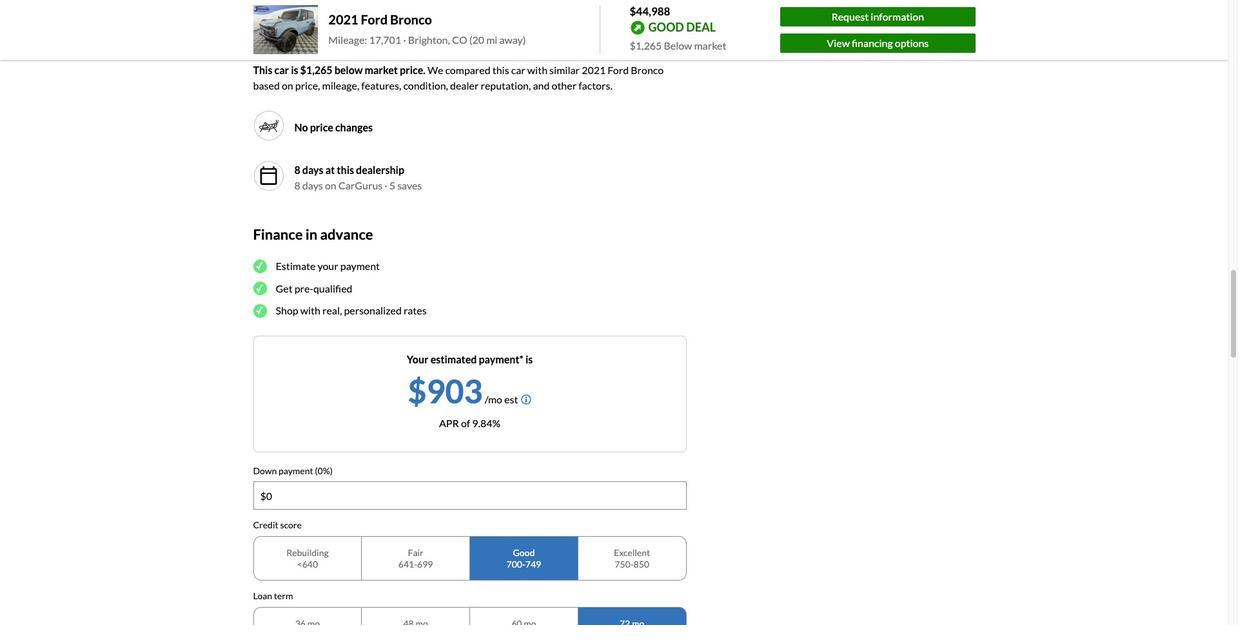 Task type: describe. For each thing, give the bounding box(es) containing it.
shop
[[276, 305, 298, 317]]

1 vertical spatial with
[[300, 305, 321, 317]]

good
[[649, 20, 684, 34]]

rates
[[404, 305, 427, 317]]

$903
[[408, 372, 483, 411]]

good
[[513, 548, 535, 559]]

0 horizontal spatial price
[[310, 121, 333, 133]]

below
[[335, 64, 363, 76]]

on inside 8 days at this dealership 8 days on cargurus · 5 saves
[[325, 179, 337, 191]]

700-
[[507, 559, 526, 570]]

2 days from the top
[[303, 179, 323, 191]]

dealer
[[450, 79, 479, 91]]

rebuilding <640
[[287, 548, 329, 570]]

8 days at this dealership image
[[258, 166, 279, 186]]

no price changes image
[[258, 115, 279, 136]]

down payment (0%)
[[253, 466, 333, 477]]

$46,253
[[449, 24, 491, 38]]

750-
[[615, 559, 634, 570]]

good 700-749
[[507, 548, 541, 570]]

with inside 'we compared this car with similar 2021 ford bronco based on price, mileage, features, condition, dealer reputation, and other factors.'
[[528, 64, 548, 76]]

in
[[306, 226, 318, 243]]

1 horizontal spatial is
[[526, 353, 533, 366]]

get pre-qualified
[[276, 282, 353, 295]]

this car is $1,265 below market price.
[[253, 64, 426, 76]]

compared
[[445, 64, 491, 76]]

0 vertical spatial payment
[[341, 260, 380, 272]]

fair 641-699
[[399, 548, 433, 570]]

/mo
[[485, 393, 503, 406]]

0 horizontal spatial payment
[[279, 466, 313, 477]]

· inside 2021 ford bronco mileage: 17,701 · brighton, co (20 mi away)
[[403, 34, 406, 46]]

term
[[274, 591, 293, 602]]

down
[[253, 466, 277, 477]]

finance
[[253, 226, 303, 243]]

options
[[895, 37, 929, 49]]

17,701
[[369, 34, 401, 46]]

2 8 from the top
[[295, 179, 301, 191]]

Down payment (0%) text field
[[254, 483, 686, 510]]

we compared this car with similar 2021 ford bronco based on price, mileage, features, condition, dealer reputation, and other factors.
[[253, 64, 664, 91]]

8 days at this dealership image
[[253, 161, 284, 191]]

payment*
[[479, 353, 524, 366]]

price inside $46,253 avg. market price (imv)
[[472, 40, 492, 51]]

apr of 9.84%
[[439, 417, 501, 429]]

0 horizontal spatial $1,265
[[300, 64, 333, 76]]

2021 inside 'we compared this car with similar 2021 ford bronco based on price, mileage, features, condition, dealer reputation, and other factors.'
[[582, 64, 606, 76]]

$903 /mo est
[[408, 372, 518, 411]]

this
[[253, 64, 273, 76]]

features,
[[362, 79, 402, 91]]

excellent
[[614, 548, 650, 559]]

market for $46,253
[[442, 40, 470, 51]]

other
[[552, 79, 577, 91]]

2021 ford bronco image
[[253, 5, 318, 54]]

car inside 'we compared this car with similar 2021 ford bronco based on price, mileage, features, condition, dealer reputation, and other factors.'
[[511, 64, 526, 76]]

pre-
[[295, 282, 314, 295]]

699
[[417, 559, 433, 570]]

view financing options
[[827, 37, 929, 49]]

1 days from the top
[[303, 164, 324, 176]]

brighton,
[[408, 34, 450, 46]]

no price changes
[[295, 121, 373, 133]]

9.84%
[[472, 417, 501, 429]]

deal
[[687, 20, 716, 34]]

estimate your payment
[[276, 260, 380, 272]]

request information
[[832, 10, 925, 23]]

and
[[533, 79, 550, 91]]

at
[[326, 164, 335, 176]]

your estimated payment* is
[[407, 353, 533, 366]]

est
[[505, 393, 518, 406]]

(20
[[470, 34, 485, 46]]

apr
[[439, 417, 459, 429]]

this inside 'we compared this car with similar 2021 ford bronco based on price, mileage, features, condition, dealer reputation, and other factors.'
[[493, 64, 509, 76]]

fair
[[408, 548, 424, 559]]

641-
[[399, 559, 417, 570]]

(0%)
[[315, 466, 333, 477]]

<640
[[297, 559, 318, 570]]

no
[[295, 121, 308, 133]]

credit
[[253, 520, 279, 531]]

similar
[[550, 64, 580, 76]]



Task type: vqa. For each thing, say whether or not it's contained in the screenshot.
right car
yes



Task type: locate. For each thing, give the bounding box(es) containing it.
1 vertical spatial 2021
[[582, 64, 606, 76]]

co
[[452, 34, 468, 46]]

1 horizontal spatial 2021
[[582, 64, 606, 76]]

qualified
[[313, 282, 353, 295]]

price.
[[400, 64, 426, 76]]

0 vertical spatial this
[[493, 64, 509, 76]]

0 vertical spatial $1,265
[[630, 39, 662, 51]]

0 horizontal spatial car
[[275, 64, 289, 76]]

credit score
[[253, 520, 302, 531]]

1 8 from the top
[[295, 164, 301, 176]]

with left real,
[[300, 305, 321, 317]]

car right this
[[275, 64, 289, 76]]

bronco up the brighton,
[[390, 12, 432, 27]]

$1,265
[[630, 39, 662, 51], [300, 64, 333, 76]]

1 horizontal spatial payment
[[341, 260, 380, 272]]

0 vertical spatial price
[[472, 40, 492, 51]]

condition,
[[403, 79, 448, 91]]

1 horizontal spatial ·
[[403, 34, 406, 46]]

price
[[472, 40, 492, 51], [310, 121, 333, 133]]

1 vertical spatial this
[[337, 164, 354, 176]]

1 horizontal spatial $1,265
[[630, 39, 662, 51]]

1 horizontal spatial this
[[493, 64, 509, 76]]

market up features,
[[365, 64, 398, 76]]

0 horizontal spatial on
[[282, 79, 293, 91]]

info circle image
[[522, 395, 532, 405]]

request
[[832, 10, 869, 23]]

1 vertical spatial ·
[[385, 179, 388, 191]]

view financing options button
[[781, 33, 976, 53]]

market
[[695, 39, 727, 51], [442, 40, 470, 51], [365, 64, 398, 76]]

8 days at this dealership 8 days on cargurus · 5 saves
[[295, 164, 422, 191]]

dealership
[[356, 164, 405, 176]]

good deal
[[649, 20, 716, 34]]

reputation,
[[481, 79, 531, 91]]

1 vertical spatial bronco
[[631, 64, 664, 76]]

away)
[[500, 34, 526, 46]]

loan term
[[253, 591, 293, 602]]

· inside 8 days at this dealership 8 days on cargurus · 5 saves
[[385, 179, 388, 191]]

1 horizontal spatial market
[[442, 40, 470, 51]]

your
[[318, 260, 339, 272]]

1 vertical spatial ford
[[608, 64, 629, 76]]

with
[[528, 64, 548, 76], [300, 305, 321, 317]]

2 car from the left
[[511, 64, 526, 76]]

bronco down $1,265 below market
[[631, 64, 664, 76]]

payment left (0%)
[[279, 466, 313, 477]]

your
[[407, 353, 429, 366]]

market down $46,253
[[442, 40, 470, 51]]

car
[[275, 64, 289, 76], [511, 64, 526, 76]]

shop with real, personalized rates
[[276, 305, 427, 317]]

this inside 8 days at this dealership 8 days on cargurus · 5 saves
[[337, 164, 354, 176]]

factors.
[[579, 79, 613, 91]]

below
[[664, 39, 693, 51]]

bronco
[[390, 12, 432, 27], [631, 64, 664, 76]]

score
[[280, 520, 302, 531]]

· left 5
[[385, 179, 388, 191]]

2021
[[329, 12, 359, 27], [582, 64, 606, 76]]

on inside 'we compared this car with similar 2021 ford bronco based on price, mileage, features, condition, dealer reputation, and other factors.'
[[282, 79, 293, 91]]

this up reputation, on the top left
[[493, 64, 509, 76]]

information
[[871, 10, 925, 23]]

this
[[493, 64, 509, 76], [337, 164, 354, 176]]

0 vertical spatial is
[[291, 64, 298, 76]]

2021 ford bronco mileage: 17,701 · brighton, co (20 mi away)
[[329, 12, 526, 46]]

2021 up factors.
[[582, 64, 606, 76]]

payment
[[341, 260, 380, 272], [279, 466, 313, 477]]

1 vertical spatial price
[[310, 121, 333, 133]]

0 horizontal spatial with
[[300, 305, 321, 317]]

bronco inside 2021 ford bronco mileage: 17,701 · brighton, co (20 mi away)
[[390, 12, 432, 27]]

of
[[461, 417, 470, 429]]

is up price,
[[291, 64, 298, 76]]

personalized
[[344, 305, 402, 317]]

ford
[[361, 12, 388, 27], [608, 64, 629, 76]]

2 horizontal spatial market
[[695, 39, 727, 51]]

market inside $46,253 avg. market price (imv)
[[442, 40, 470, 51]]

payment right your
[[341, 260, 380, 272]]

1 horizontal spatial ford
[[608, 64, 629, 76]]

days right 8 days at this dealership image
[[303, 179, 323, 191]]

mi
[[487, 34, 498, 46]]

on down at
[[325, 179, 337, 191]]

financing
[[852, 37, 893, 49]]

estimate
[[276, 260, 316, 272]]

price down $46,253
[[472, 40, 492, 51]]

car up reputation, on the top left
[[511, 64, 526, 76]]

is right the payment*
[[526, 353, 533, 366]]

changes
[[335, 121, 373, 133]]

0 vertical spatial ·
[[403, 34, 406, 46]]

1 vertical spatial is
[[526, 353, 533, 366]]

price right "no" at left
[[310, 121, 333, 133]]

on
[[282, 79, 293, 91], [325, 179, 337, 191]]

0 horizontal spatial bronco
[[390, 12, 432, 27]]

mileage,
[[322, 79, 360, 91]]

· right 17,701
[[403, 34, 406, 46]]

0 horizontal spatial 2021
[[329, 12, 359, 27]]

1 vertical spatial payment
[[279, 466, 313, 477]]

0 vertical spatial days
[[303, 164, 324, 176]]

2021 inside 2021 ford bronco mileage: 17,701 · brighton, co (20 mi away)
[[329, 12, 359, 27]]

1 horizontal spatial price
[[472, 40, 492, 51]]

price,
[[295, 79, 320, 91]]

advance
[[320, 226, 373, 243]]

2021 up mileage:
[[329, 12, 359, 27]]

$46,253 avg. market price (imv)
[[424, 24, 516, 51]]

0 vertical spatial bronco
[[390, 12, 432, 27]]

1 horizontal spatial car
[[511, 64, 526, 76]]

real,
[[323, 305, 342, 317]]

saves
[[398, 179, 422, 191]]

view
[[827, 37, 850, 49]]

0 vertical spatial 2021
[[329, 12, 359, 27]]

bronco inside 'we compared this car with similar 2021 ford bronco based on price, mileage, features, condition, dealer reputation, and other factors.'
[[631, 64, 664, 76]]

1 vertical spatial days
[[303, 179, 323, 191]]

1 vertical spatial on
[[325, 179, 337, 191]]

0 horizontal spatial ·
[[385, 179, 388, 191]]

5
[[390, 179, 396, 191]]

1 horizontal spatial bronco
[[631, 64, 664, 76]]

avg.
[[424, 40, 441, 51]]

ford inside 2021 ford bronco mileage: 17,701 · brighton, co (20 mi away)
[[361, 12, 388, 27]]

based
[[253, 79, 280, 91]]

no price changes image
[[253, 110, 284, 141]]

$1,265 down good
[[630, 39, 662, 51]]

market down deal
[[695, 39, 727, 51]]

ford inside 'we compared this car with similar 2021 ford bronco based on price, mileage, features, condition, dealer reputation, and other factors.'
[[608, 64, 629, 76]]

·
[[403, 34, 406, 46], [385, 179, 388, 191]]

1 horizontal spatial on
[[325, 179, 337, 191]]

1 car from the left
[[275, 64, 289, 76]]

$1,265 below market
[[630, 39, 727, 51]]

0 horizontal spatial this
[[337, 164, 354, 176]]

0 vertical spatial 8
[[295, 164, 301, 176]]

request information button
[[781, 7, 976, 26]]

rebuilding
[[287, 548, 329, 559]]

850
[[634, 559, 650, 570]]

0 vertical spatial ford
[[361, 12, 388, 27]]

8
[[295, 164, 301, 176], [295, 179, 301, 191]]

0 vertical spatial with
[[528, 64, 548, 76]]

this right at
[[337, 164, 354, 176]]

mileage:
[[329, 34, 367, 46]]

749
[[526, 559, 541, 570]]

loan
[[253, 591, 272, 602]]

is
[[291, 64, 298, 76], [526, 353, 533, 366]]

0 horizontal spatial market
[[365, 64, 398, 76]]

1 horizontal spatial with
[[528, 64, 548, 76]]

0 vertical spatial on
[[282, 79, 293, 91]]

days left at
[[303, 164, 324, 176]]

0 horizontal spatial ford
[[361, 12, 388, 27]]

ford up factors.
[[608, 64, 629, 76]]

on left price,
[[282, 79, 293, 91]]

cargurus
[[339, 179, 383, 191]]

estimated
[[431, 353, 477, 366]]

(imv)
[[494, 40, 516, 51]]

with up 'and'
[[528, 64, 548, 76]]

$1,265 up price,
[[300, 64, 333, 76]]

ford up 17,701
[[361, 12, 388, 27]]

excellent 750-850
[[614, 548, 650, 570]]

0 horizontal spatial is
[[291, 64, 298, 76]]

1 vertical spatial 8
[[295, 179, 301, 191]]

market for $1,265
[[695, 39, 727, 51]]

get
[[276, 282, 293, 295]]

finance in advance
[[253, 226, 373, 243]]

1 vertical spatial $1,265
[[300, 64, 333, 76]]

we
[[428, 64, 443, 76]]



